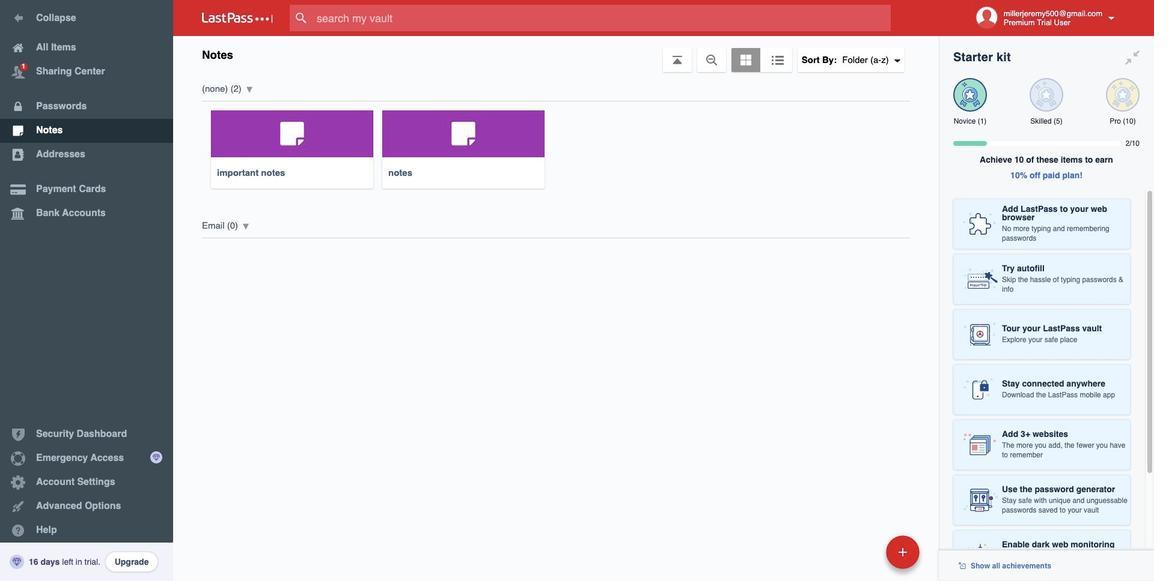 Task type: locate. For each thing, give the bounding box(es) containing it.
new item element
[[803, 536, 924, 570]]

search my vault text field
[[290, 5, 914, 31]]

lastpass image
[[202, 13, 273, 23]]

new item navigation
[[803, 533, 927, 582]]



Task type: vqa. For each thing, say whether or not it's contained in the screenshot.
dialog
no



Task type: describe. For each thing, give the bounding box(es) containing it.
Search search field
[[290, 5, 914, 31]]

main navigation navigation
[[0, 0, 173, 582]]

vault options navigation
[[173, 36, 939, 72]]



